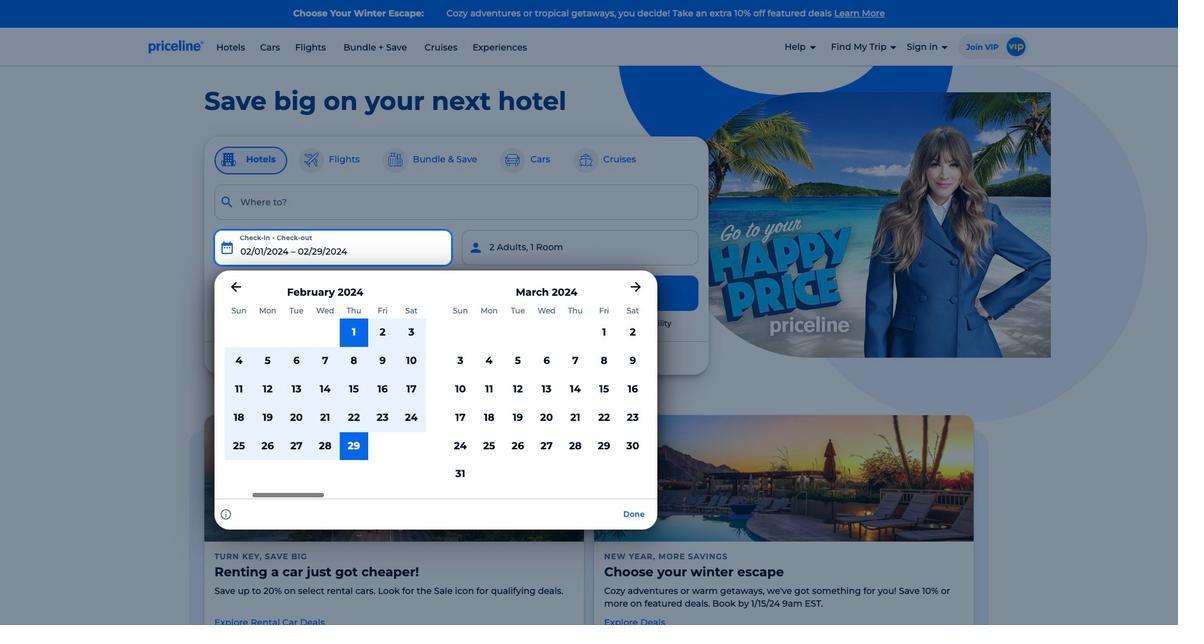 Task type: describe. For each thing, give the bounding box(es) containing it.
Where to? field
[[214, 184, 699, 220]]

priceline.com home image
[[149, 40, 204, 54]]

traveler selection text field
[[462, 230, 699, 265]]

Check-in - Check-out field
[[214, 230, 451, 265]]



Task type: locate. For each thing, give the bounding box(es) containing it.
types of travel tab list
[[214, 147, 699, 174]]

None field
[[214, 184, 699, 220]]

show january 2024 image
[[228, 279, 244, 295]]

vip badge icon image
[[1007, 37, 1026, 56]]

show march 2024 image
[[628, 279, 643, 295]]



